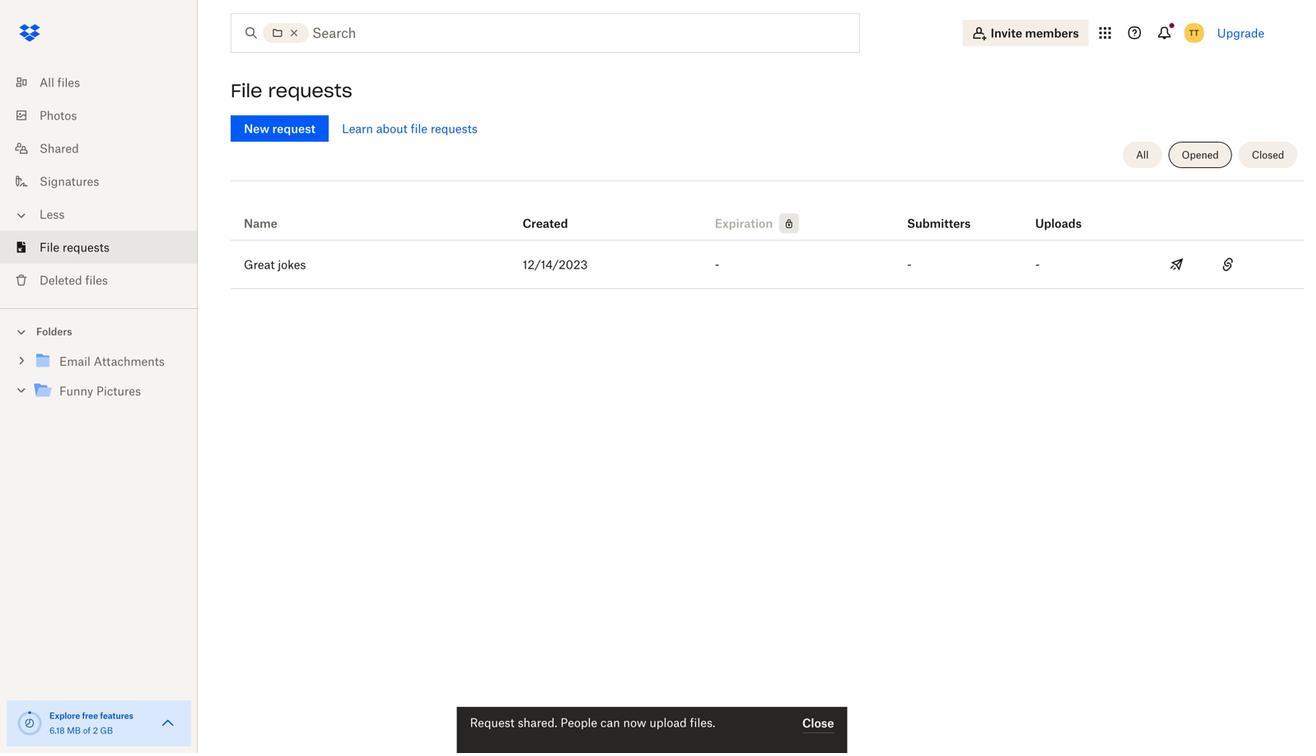 Task type: vqa. For each thing, say whether or not it's contained in the screenshot.
Learn about file requests
yes



Task type: describe. For each thing, give the bounding box(es) containing it.
email
[[59, 354, 91, 368]]

new request button
[[231, 115, 329, 142]]

alert containing request shared. people can now upload files.
[[457, 707, 848, 753]]

6.18
[[49, 726, 65, 736]]

file inside list item
[[40, 240, 59, 254]]

dropbox image
[[13, 16, 46, 49]]

files.
[[690, 716, 716, 730]]

features
[[100, 711, 133, 721]]

close
[[803, 716, 835, 730]]

great jokes
[[244, 258, 306, 272]]

file requests inside list item
[[40, 240, 110, 254]]

created button
[[523, 214, 568, 233]]

file requests link
[[13, 231, 198, 264]]

funny
[[59, 384, 93, 398]]

quota usage element
[[16, 711, 43, 737]]

now
[[624, 716, 647, 730]]

shared
[[40, 141, 79, 155]]

row containing name
[[231, 187, 1305, 241]]

new
[[244, 122, 270, 136]]

email attachments
[[59, 354, 165, 368]]

group containing email attachments
[[0, 343, 198, 418]]

email attachments link
[[33, 351, 185, 373]]

explore free features 6.18 mb of 2 gb
[[49, 711, 133, 736]]

request shared. people can now upload files.
[[470, 716, 716, 730]]

request
[[470, 716, 515, 730]]

deleted
[[40, 273, 82, 287]]

0 vertical spatial file requests
[[231, 79, 353, 102]]

1 horizontal spatial file
[[231, 79, 263, 102]]

members
[[1026, 26, 1080, 40]]

opened button
[[1169, 142, 1233, 168]]

request
[[272, 122, 316, 136]]

file
[[411, 122, 428, 136]]

of
[[83, 726, 91, 736]]

cell inside row
[[1254, 241, 1305, 289]]

1 - from the left
[[715, 258, 720, 272]]

all for all files
[[40, 75, 54, 89]]

all for all
[[1137, 149, 1150, 161]]

tt button
[[1182, 20, 1208, 46]]

files for deleted files
[[85, 273, 108, 287]]

closed button
[[1240, 142, 1298, 168]]



Task type: locate. For each thing, give the bounding box(es) containing it.
0 horizontal spatial column header
[[908, 194, 974, 233]]

all
[[40, 75, 54, 89], [1137, 149, 1150, 161]]

2 vertical spatial requests
[[63, 240, 110, 254]]

0 vertical spatial requests
[[268, 79, 353, 102]]

invite members
[[991, 26, 1080, 40]]

1 horizontal spatial -
[[908, 258, 912, 272]]

gb
[[100, 726, 113, 736]]

Search in folder "Funny Pictures" text field
[[312, 23, 826, 43]]

3 - from the left
[[1036, 258, 1041, 272]]

1 horizontal spatial requests
[[268, 79, 353, 102]]

learn about file requests link
[[342, 122, 478, 136]]

0 vertical spatial all
[[40, 75, 54, 89]]

about
[[376, 122, 408, 136]]

files
[[57, 75, 80, 89], [85, 273, 108, 287]]

free
[[82, 711, 98, 721]]

photos link
[[13, 99, 198, 132]]

can
[[601, 716, 621, 730]]

files for all files
[[57, 75, 80, 89]]

files down file requests list item
[[85, 273, 108, 287]]

alert
[[457, 707, 848, 753]]

1 horizontal spatial all
[[1137, 149, 1150, 161]]

requests up "request"
[[268, 79, 353, 102]]

file requests
[[231, 79, 353, 102], [40, 240, 110, 254]]

1 vertical spatial file requests
[[40, 240, 110, 254]]

all inside button
[[1137, 149, 1150, 161]]

invite members button
[[963, 20, 1090, 46]]

list
[[0, 56, 198, 308]]

1 vertical spatial requests
[[431, 122, 478, 136]]

photos
[[40, 108, 77, 122]]

1 horizontal spatial files
[[85, 273, 108, 287]]

signatures link
[[13, 165, 198, 198]]

funny pictures link
[[33, 380, 185, 403]]

row containing great jokes
[[231, 241, 1305, 289]]

deleted files
[[40, 273, 108, 287]]

close button
[[803, 714, 835, 734]]

learn
[[342, 122, 373, 136]]

requests up deleted files
[[63, 240, 110, 254]]

group
[[0, 343, 198, 418]]

1 vertical spatial files
[[85, 273, 108, 287]]

1 vertical spatial file
[[40, 240, 59, 254]]

2 row from the top
[[231, 241, 1305, 289]]

files up photos
[[57, 75, 80, 89]]

requests right file
[[431, 122, 478, 136]]

file requests up deleted files
[[40, 240, 110, 254]]

12/14/2023
[[523, 258, 588, 272]]

pictures
[[96, 384, 141, 398]]

file up 'new'
[[231, 79, 263, 102]]

all left opened
[[1137, 149, 1150, 161]]

invite
[[991, 26, 1023, 40]]

copy link image
[[1219, 255, 1239, 275]]

less
[[40, 207, 65, 221]]

0 horizontal spatial file requests
[[40, 240, 110, 254]]

upgrade link
[[1218, 26, 1265, 40]]

deleted files link
[[13, 264, 198, 297]]

0 vertical spatial files
[[57, 75, 80, 89]]

1 vertical spatial all
[[1137, 149, 1150, 161]]

name
[[244, 216, 278, 230]]

all files
[[40, 75, 80, 89]]

file
[[231, 79, 263, 102], [40, 240, 59, 254]]

all files link
[[13, 66, 198, 99]]

tt
[[1190, 28, 1200, 38]]

1 column header from the left
[[908, 194, 974, 233]]

all button
[[1124, 142, 1163, 168]]

folders button
[[0, 319, 198, 343]]

1 horizontal spatial column header
[[1036, 194, 1102, 233]]

row
[[231, 187, 1305, 241], [231, 241, 1305, 289]]

signatures
[[40, 174, 99, 188]]

created
[[523, 216, 568, 230]]

great
[[244, 258, 275, 272]]

2 column header from the left
[[1036, 194, 1102, 233]]

requests
[[268, 79, 353, 102], [431, 122, 478, 136], [63, 240, 110, 254]]

upload
[[650, 716, 687, 730]]

table containing name
[[231, 187, 1305, 289]]

jokes
[[278, 258, 306, 272]]

file requests up "request"
[[231, 79, 353, 102]]

mb
[[67, 726, 81, 736]]

learn about file requests
[[342, 122, 478, 136]]

0 vertical spatial file
[[231, 79, 263, 102]]

attachments
[[94, 354, 165, 368]]

1 row from the top
[[231, 187, 1305, 241]]

opened
[[1183, 149, 1220, 161]]

0 horizontal spatial -
[[715, 258, 720, 272]]

table
[[231, 187, 1305, 289]]

file down "less"
[[40, 240, 59, 254]]

closed
[[1253, 149, 1285, 161]]

pro trial element
[[773, 214, 800, 233]]

less image
[[13, 207, 30, 224]]

funny pictures
[[59, 384, 141, 398]]

0 horizontal spatial requests
[[63, 240, 110, 254]]

list containing all files
[[0, 56, 198, 308]]

shared.
[[518, 716, 558, 730]]

new request
[[244, 122, 316, 136]]

2 - from the left
[[908, 258, 912, 272]]

shared link
[[13, 132, 198, 165]]

send email image
[[1168, 255, 1187, 275]]

all up photos
[[40, 75, 54, 89]]

0 horizontal spatial all
[[40, 75, 54, 89]]

cell
[[1254, 241, 1305, 289]]

requests inside file requests link
[[63, 240, 110, 254]]

people
[[561, 716, 598, 730]]

-
[[715, 258, 720, 272], [908, 258, 912, 272], [1036, 258, 1041, 272]]

0 horizontal spatial file
[[40, 240, 59, 254]]

0 horizontal spatial files
[[57, 75, 80, 89]]

folders
[[36, 326, 72, 338]]

column header
[[908, 194, 974, 233], [1036, 194, 1102, 233]]

2
[[93, 726, 98, 736]]

explore
[[49, 711, 80, 721]]

1 horizontal spatial file requests
[[231, 79, 353, 102]]

file requests list item
[[0, 231, 198, 264]]

2 horizontal spatial -
[[1036, 258, 1041, 272]]

2 horizontal spatial requests
[[431, 122, 478, 136]]

upgrade
[[1218, 26, 1265, 40]]



